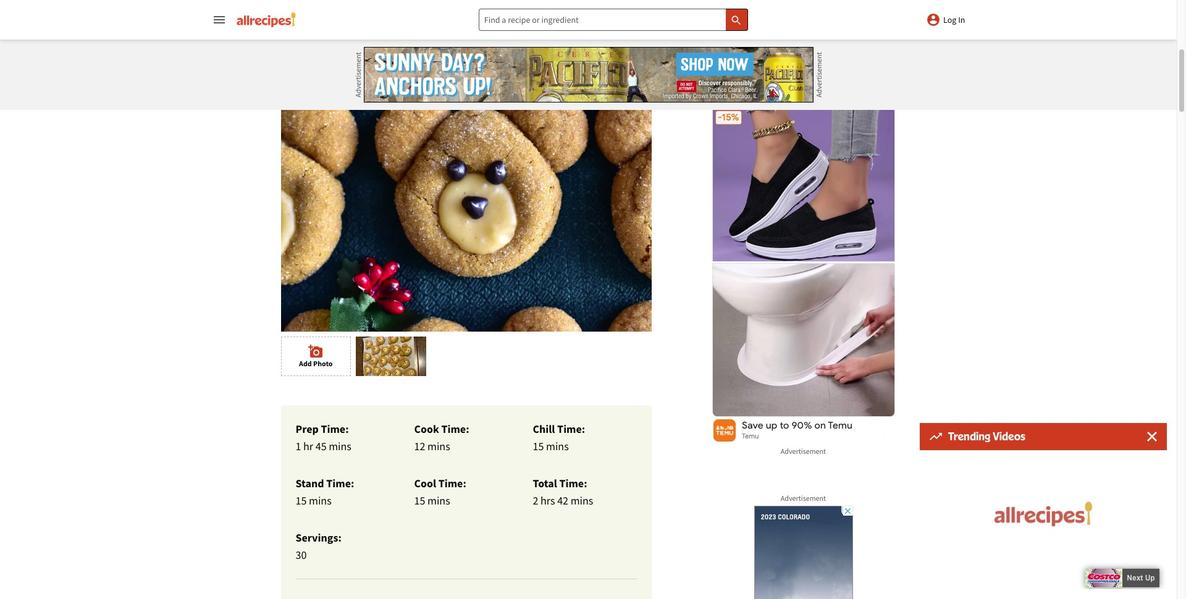 Task type: locate. For each thing, give the bounding box(es) containing it.
2 horizontal spatial 15
[[533, 439, 544, 454]]

next up
[[1127, 574, 1155, 582]]

prep time: 1 hr 45 mins
[[296, 422, 351, 454]]

mins inside total time: 2 hrs 42 mins
[[571, 494, 593, 508]]

15 for cool time: 15 mins
[[414, 494, 425, 508]]

cook
[[414, 422, 439, 436]]

15 down stand
[[296, 494, 307, 508]]

time: inside stand time: 15 mins
[[326, 476, 354, 491]]

Find a recipe or ingredient text field
[[479, 9, 748, 31]]

1 horizontal spatial 15
[[414, 494, 425, 508]]

time: for cook time:
[[441, 422, 469, 436]]

15 down "chill"
[[533, 439, 544, 454]]

trending
[[948, 430, 991, 443]]

0 horizontal spatial 15
[[296, 494, 307, 508]]

15 inside chill time: 15 mins
[[533, 439, 544, 454]]

ginger molasses cookie bears with spiced white chocolate noses and black candy melt eyes image
[[281, 54, 651, 332]]

None search field
[[479, 9, 748, 31]]

mins right 45
[[329, 439, 351, 454]]

time: up 45
[[321, 422, 349, 436]]

mins down stand
[[309, 494, 332, 508]]

time: right cook
[[441, 422, 469, 436]]

search image
[[730, 14, 743, 26]]

mins down cool in the left bottom of the page
[[427, 494, 450, 508]]

time: right cool in the left bottom of the page
[[438, 476, 466, 491]]

time: up 42
[[559, 476, 587, 491]]

servings: 30
[[296, 531, 341, 562]]

mins right 42
[[571, 494, 593, 508]]

servings:
[[296, 531, 341, 545]]

in
[[958, 14, 965, 25]]

time: for prep time:
[[321, 422, 349, 436]]

15 inside stand time: 15 mins
[[296, 494, 307, 508]]

time: right stand
[[326, 476, 354, 491]]

print this article. element
[[410, 12, 458, 24]]

mins
[[329, 439, 351, 454], [427, 439, 450, 454], [546, 439, 569, 454], [309, 494, 332, 508], [427, 494, 450, 508], [571, 494, 593, 508]]

time: for chill time:
[[557, 422, 585, 436]]

42
[[557, 494, 568, 508]]

add photo
[[299, 359, 333, 368]]

15
[[533, 439, 544, 454], [296, 494, 307, 508], [414, 494, 425, 508]]

hrs
[[541, 494, 555, 508]]

cool
[[414, 476, 436, 491]]

time: inside cook time: 12 mins
[[441, 422, 469, 436]]

mins for cook time: 12 mins
[[427, 439, 450, 454]]

log in banner
[[0, 0, 1177, 599]]

time: inside prep time: 1 hr 45 mins
[[321, 422, 349, 436]]

log
[[943, 14, 956, 25]]

time: inside cool time: 15 mins
[[438, 476, 466, 491]]

time: inside total time: 2 hrs 42 mins
[[559, 476, 587, 491]]

add photo image
[[308, 344, 323, 359]]

cool time: 15 mins
[[414, 476, 466, 508]]

time: right "chill"
[[557, 422, 585, 436]]

mins inside stand time: 15 mins
[[309, 494, 332, 508]]

time: for stand time:
[[326, 476, 354, 491]]

mins right 12
[[427, 439, 450, 454]]

mins inside cool time: 15 mins
[[427, 494, 450, 508]]

mins inside cook time: 12 mins
[[427, 439, 450, 454]]

time: inside chill time: 15 mins
[[557, 422, 585, 436]]

stand
[[296, 476, 324, 491]]

save
[[294, 13, 313, 24]]

15 inside cool time: 15 mins
[[414, 494, 425, 508]]

photo
[[313, 359, 333, 368]]

videos
[[993, 430, 1025, 443]]

mins for stand time: 15 mins
[[309, 494, 332, 508]]

15 down cool in the left bottom of the page
[[414, 494, 425, 508]]

chill
[[533, 422, 555, 436]]

advertisement region
[[711, 0, 896, 444], [364, 47, 813, 103], [754, 506, 853, 599]]

mins inside chill time: 15 mins
[[546, 439, 569, 454]]

time:
[[321, 422, 349, 436], [441, 422, 469, 436], [557, 422, 585, 436], [326, 476, 354, 491], [438, 476, 466, 491], [559, 476, 587, 491]]

mins down "chill"
[[546, 439, 569, 454]]

add
[[299, 359, 312, 368]]



Task type: vqa. For each thing, say whether or not it's contained in the screenshot.
45
yes



Task type: describe. For each thing, give the bounding box(es) containing it.
time: for total time:
[[559, 476, 587, 491]]

45
[[315, 439, 327, 454]]

cook time: 12 mins
[[414, 422, 469, 454]]

time: for cool time:
[[438, 476, 466, 491]]

trending image
[[930, 433, 942, 440]]

total time: 2 hrs 42 mins
[[533, 476, 593, 508]]

menu image
[[212, 12, 226, 27]]

account image
[[926, 12, 941, 27]]

stand time: 15 mins
[[296, 476, 354, 508]]

none search field inside log in banner
[[479, 9, 748, 31]]

log in link
[[926, 12, 965, 27]]

save button
[[291, 12, 332, 24]]

chill time: 15 mins
[[533, 422, 585, 454]]

30
[[296, 548, 307, 562]]

15 for stand time: 15 mins
[[296, 494, 307, 508]]

home image
[[236, 12, 296, 27]]

close image
[[1147, 432, 1157, 442]]

hr
[[303, 439, 313, 454]]

mins for chill time: 15 mins
[[546, 439, 569, 454]]

mins for cool time: 15 mins
[[427, 494, 450, 508]]

add photo button
[[281, 337, 351, 376]]

trending videos
[[948, 430, 1025, 443]]

mins inside prep time: 1 hr 45 mins
[[329, 439, 351, 454]]

video player application
[[920, 450, 1167, 589]]

2
[[533, 494, 538, 508]]

log in
[[943, 14, 965, 25]]

1
[[296, 439, 301, 454]]

12
[[414, 439, 425, 454]]

next
[[1127, 574, 1143, 582]]

up
[[1145, 574, 1155, 582]]

prep
[[296, 422, 319, 436]]

total
[[533, 476, 557, 491]]

15 for chill time: 15 mins
[[533, 439, 544, 454]]



